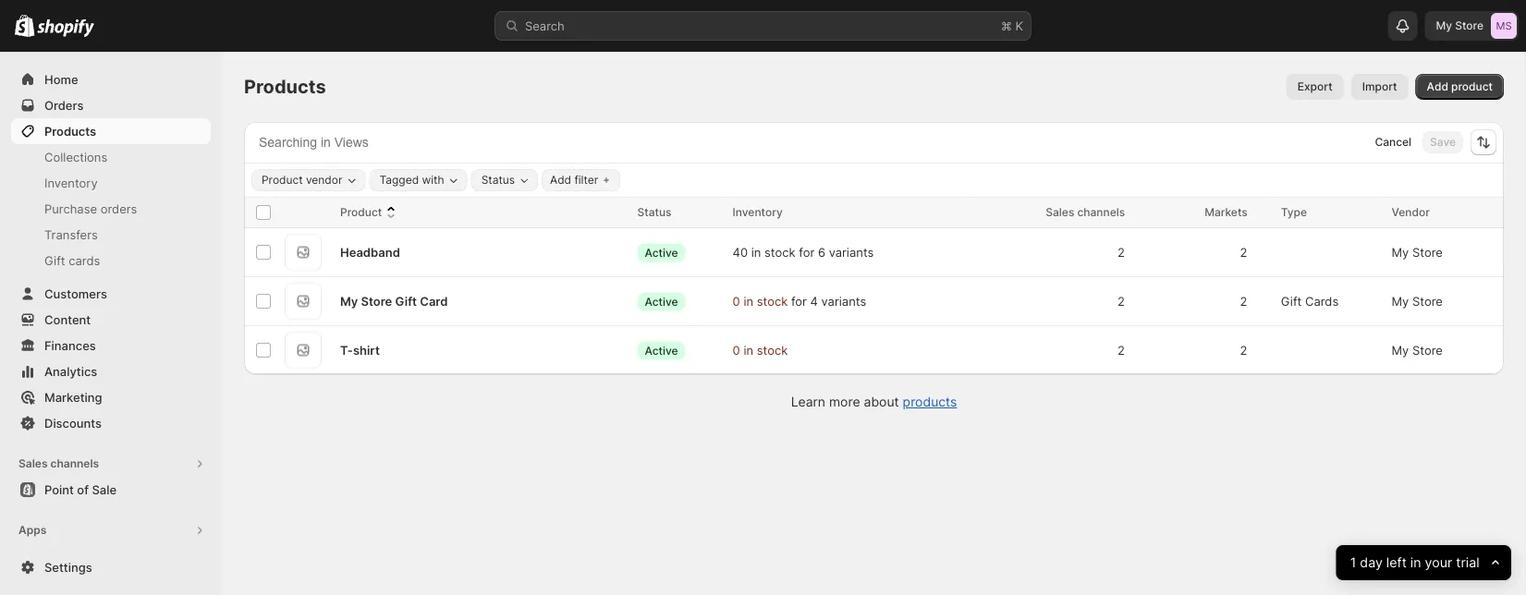 Task type: describe. For each thing, give the bounding box(es) containing it.
add filter button
[[542, 169, 621, 191]]

trial
[[1457, 555, 1481, 571]]

1 day left in your trial button
[[1337, 546, 1512, 581]]

40
[[733, 245, 748, 259]]

search
[[525, 18, 565, 33]]

marketing link
[[11, 385, 211, 411]]

point of sale
[[44, 483, 117, 497]]

point of sale link
[[11, 477, 211, 503]]

my store for headband
[[1392, 245, 1444, 259]]

2 vertical spatial stock
[[757, 343, 788, 357]]

for for 4
[[792, 294, 807, 308]]

inventory button
[[733, 203, 802, 222]]

Searching in Views field
[[253, 130, 1328, 154]]

orders link
[[11, 92, 211, 118]]

shirt
[[353, 343, 380, 357]]

customers
[[44, 287, 107, 301]]

purchase
[[44, 202, 97, 216]]

type
[[1282, 206, 1308, 219]]

1 vertical spatial products
[[44, 124, 96, 138]]

sale
[[92, 483, 117, 497]]

my for my store gift card
[[1392, 294, 1410, 308]]

export button
[[1287, 74, 1344, 100]]

vendor
[[306, 173, 343, 187]]

add filter
[[550, 173, 599, 187]]

collections
[[44, 150, 107, 164]]

import
[[1363, 80, 1398, 93]]

point
[[44, 483, 74, 497]]

⌘
[[1002, 18, 1013, 33]]

point of sale button
[[0, 477, 222, 503]]

t-
[[340, 343, 353, 357]]

k
[[1016, 18, 1024, 33]]

1
[[1351, 555, 1357, 571]]

0 vertical spatial channels
[[1078, 206, 1126, 219]]

vendor button
[[1392, 203, 1449, 222]]

left
[[1387, 555, 1408, 571]]

store for my store gift card
[[1413, 294, 1444, 308]]

40 in stock for 6 variants
[[733, 245, 874, 259]]

content
[[44, 313, 91, 327]]

your
[[1426, 555, 1453, 571]]

type button
[[1282, 203, 1326, 222]]

add for add product
[[1428, 80, 1449, 93]]

apps button
[[11, 518, 211, 544]]

my for t-shirt
[[1392, 343, 1410, 357]]

sales channels inside button
[[18, 457, 99, 471]]

learn
[[791, 394, 826, 410]]

my store gift card link
[[340, 292, 448, 311]]

transfers link
[[11, 222, 211, 248]]

add product
[[1428, 80, 1494, 93]]

t-shirt link
[[340, 341, 380, 360]]

product vendor
[[262, 173, 343, 187]]

tagged
[[380, 173, 419, 187]]

gift for gift cards
[[1282, 294, 1303, 308]]

0 in stock for 4 variants
[[733, 294, 867, 308]]

1 horizontal spatial sales
[[1046, 206, 1075, 219]]

my for headband
[[1392, 245, 1410, 259]]

import button
[[1352, 74, 1409, 100]]

learn more about products
[[791, 394, 958, 410]]

channels inside button
[[50, 457, 99, 471]]

gift cards
[[44, 253, 100, 268]]

active for 0 in stock
[[645, 295, 679, 308]]

product
[[1452, 80, 1494, 93]]

orders
[[101, 202, 137, 216]]

product button
[[340, 203, 401, 222]]

product for product
[[340, 206, 382, 219]]

marketing
[[44, 390, 102, 405]]

variants for 40 in stock for 6 variants
[[829, 245, 874, 259]]

headband link
[[340, 243, 400, 262]]

products link
[[903, 394, 958, 410]]

apps
[[18, 524, 46, 537]]

0 for 0 in stock for 4 variants
[[733, 294, 741, 308]]

in for 0 in stock for 4 variants
[[744, 294, 754, 308]]

analytics
[[44, 364, 97, 379]]

sales channels button
[[11, 451, 211, 477]]

gift for gift cards
[[44, 253, 65, 268]]

markets
[[1205, 206, 1248, 219]]

6
[[818, 245, 826, 259]]

3 active from the top
[[645, 344, 679, 357]]

0 for 0 in stock
[[733, 343, 741, 357]]

customers link
[[11, 281, 211, 307]]

products link
[[11, 118, 211, 144]]

settings
[[44, 560, 92, 575]]

products
[[903, 394, 958, 410]]

my store gift card
[[340, 294, 448, 308]]

with
[[422, 173, 445, 187]]

⌘ k
[[1002, 18, 1024, 33]]

0 in stock
[[733, 343, 788, 357]]

headband
[[340, 245, 400, 259]]

cards
[[69, 253, 100, 268]]



Task type: vqa. For each thing, say whether or not it's contained in the screenshot.
4 for
yes



Task type: locate. For each thing, give the bounding box(es) containing it.
2
[[1118, 245, 1126, 259], [1241, 245, 1248, 259], [1118, 294, 1126, 308], [1241, 294, 1248, 308], [1118, 343, 1126, 357], [1241, 343, 1248, 357]]

sales inside button
[[18, 457, 48, 471]]

discounts
[[44, 416, 102, 431]]

in for 0 in stock
[[744, 343, 754, 357]]

gift cards
[[1282, 294, 1339, 308]]

1 horizontal spatial channels
[[1078, 206, 1126, 219]]

0 vertical spatial active
[[645, 246, 679, 259]]

2 horizontal spatial gift
[[1282, 294, 1303, 308]]

0 vertical spatial product
[[262, 173, 303, 187]]

1 vertical spatial channels
[[50, 457, 99, 471]]

stock right 40
[[765, 245, 796, 259]]

0 vertical spatial add
[[1428, 80, 1449, 93]]

1 active from the top
[[645, 246, 679, 259]]

1 vertical spatial sales channels
[[18, 457, 99, 471]]

1 vertical spatial status
[[638, 206, 672, 219]]

1 vertical spatial active
[[645, 295, 679, 308]]

status inside dropdown button
[[482, 173, 515, 187]]

in down 0 in stock for 4 variants
[[744, 343, 754, 357]]

stock for 40 in stock
[[765, 245, 796, 259]]

status button
[[472, 170, 537, 191]]

1 horizontal spatial product
[[340, 206, 382, 219]]

product inside "button"
[[340, 206, 382, 219]]

analytics link
[[11, 359, 211, 385]]

inventory up purchase
[[44, 176, 98, 190]]

1 horizontal spatial products
[[244, 75, 326, 98]]

add
[[1428, 80, 1449, 93], [550, 173, 572, 187]]

2 active from the top
[[645, 295, 679, 308]]

active
[[645, 246, 679, 259], [645, 295, 679, 308], [645, 344, 679, 357]]

0 vertical spatial sales channels
[[1046, 206, 1126, 219]]

discounts link
[[11, 411, 211, 437]]

channels
[[1078, 206, 1126, 219], [50, 457, 99, 471]]

store
[[1456, 19, 1484, 32], [1413, 245, 1444, 259], [361, 294, 392, 308], [1413, 294, 1444, 308], [1413, 343, 1444, 357]]

0 horizontal spatial inventory
[[44, 176, 98, 190]]

0 horizontal spatial shopify image
[[15, 14, 34, 37]]

stock down 0 in stock for 4 variants
[[757, 343, 788, 357]]

product inside dropdown button
[[262, 173, 303, 187]]

4
[[811, 294, 818, 308]]

inventory link
[[11, 170, 211, 196]]

0 horizontal spatial status
[[482, 173, 515, 187]]

shopify image
[[15, 14, 34, 37], [37, 19, 95, 37]]

orders
[[44, 98, 84, 112]]

1 vertical spatial for
[[792, 294, 807, 308]]

1 vertical spatial add
[[550, 173, 572, 187]]

for for 6
[[799, 245, 815, 259]]

variants for 0 in stock for 4 variants
[[822, 294, 867, 308]]

card
[[420, 294, 448, 308]]

gift cards link
[[11, 248, 211, 274]]

add inside add filter dropdown button
[[550, 173, 572, 187]]

1 horizontal spatial inventory
[[733, 206, 783, 219]]

home link
[[11, 67, 211, 92]]

2 0 from the top
[[733, 343, 741, 357]]

1 horizontal spatial add
[[1428, 80, 1449, 93]]

2 vertical spatial active
[[645, 344, 679, 357]]

0 horizontal spatial sales channels
[[18, 457, 99, 471]]

0 horizontal spatial add
[[550, 173, 572, 187]]

about
[[864, 394, 900, 410]]

purchase orders
[[44, 202, 137, 216]]

variants right 6
[[829, 245, 874, 259]]

tagged with button
[[370, 170, 467, 191]]

1 horizontal spatial status
[[638, 206, 672, 219]]

1 vertical spatial product
[[340, 206, 382, 219]]

0 horizontal spatial products
[[44, 124, 96, 138]]

0
[[733, 294, 741, 308], [733, 343, 741, 357]]

tagged with
[[380, 173, 445, 187]]

t-shirt
[[340, 343, 380, 357]]

cards
[[1306, 294, 1339, 308]]

0 down 0 in stock for 4 variants
[[733, 343, 741, 357]]

0 vertical spatial stock
[[765, 245, 796, 259]]

my
[[1437, 19, 1453, 32], [1392, 245, 1410, 259], [340, 294, 358, 308], [1392, 294, 1410, 308], [1392, 343, 1410, 357]]

0 vertical spatial variants
[[829, 245, 874, 259]]

home
[[44, 72, 78, 86]]

1 horizontal spatial gift
[[395, 294, 417, 308]]

in inside dropdown button
[[1411, 555, 1422, 571]]

my store for t-shirt
[[1392, 343, 1444, 357]]

active for 40 in stock
[[645, 246, 679, 259]]

0 vertical spatial status
[[482, 173, 515, 187]]

cancel
[[1376, 135, 1412, 149]]

0 vertical spatial for
[[799, 245, 815, 259]]

settings link
[[11, 555, 211, 581]]

more
[[830, 394, 861, 410]]

add for add filter
[[550, 173, 572, 187]]

1 vertical spatial sales
[[18, 457, 48, 471]]

0 horizontal spatial gift
[[44, 253, 65, 268]]

product left vendor
[[262, 173, 303, 187]]

in for 40 in stock for 6 variants
[[752, 245, 762, 259]]

0 horizontal spatial sales
[[18, 457, 48, 471]]

purchase orders link
[[11, 196, 211, 222]]

inventory up 40
[[733, 206, 783, 219]]

for left 6
[[799, 245, 815, 259]]

variants
[[829, 245, 874, 259], [822, 294, 867, 308]]

collections link
[[11, 144, 211, 170]]

product
[[262, 173, 303, 187], [340, 206, 382, 219]]

finances link
[[11, 333, 211, 359]]

1 0 from the top
[[733, 294, 741, 308]]

inventory inside button
[[733, 206, 783, 219]]

stock left 4
[[757, 294, 788, 308]]

product vendor button
[[252, 170, 365, 191]]

my store for my store gift card
[[1392, 294, 1444, 308]]

day
[[1361, 555, 1384, 571]]

vendor
[[1392, 206, 1431, 219]]

add left filter at the top of page
[[550, 173, 572, 187]]

store for headband
[[1413, 245, 1444, 259]]

transfers
[[44, 228, 98, 242]]

1 vertical spatial inventory
[[733, 206, 783, 219]]

in right left
[[1411, 555, 1422, 571]]

in
[[752, 245, 762, 259], [744, 294, 754, 308], [744, 343, 754, 357], [1411, 555, 1422, 571]]

1 horizontal spatial sales channels
[[1046, 206, 1126, 219]]

in right 40
[[752, 245, 762, 259]]

gift
[[44, 253, 65, 268], [395, 294, 417, 308], [1282, 294, 1303, 308]]

finances
[[44, 339, 96, 353]]

1 horizontal spatial shopify image
[[37, 19, 95, 37]]

add product link
[[1417, 74, 1505, 100]]

stock for 0 in stock
[[757, 294, 788, 308]]

add inside add product link
[[1428, 80, 1449, 93]]

0 vertical spatial 0
[[733, 294, 741, 308]]

of
[[77, 483, 89, 497]]

for left 4
[[792, 294, 807, 308]]

0 down 40
[[733, 294, 741, 308]]

content link
[[11, 307, 211, 333]]

in down 40
[[744, 294, 754, 308]]

products
[[244, 75, 326, 98], [44, 124, 96, 138]]

cancel button
[[1368, 131, 1420, 154]]

0 vertical spatial sales
[[1046, 206, 1075, 219]]

1 vertical spatial variants
[[822, 294, 867, 308]]

product up headband
[[340, 206, 382, 219]]

store for t-shirt
[[1413, 343, 1444, 357]]

my store image
[[1492, 13, 1518, 39]]

for
[[799, 245, 815, 259], [792, 294, 807, 308]]

1 vertical spatial stock
[[757, 294, 788, 308]]

add left product
[[1428, 80, 1449, 93]]

0 horizontal spatial channels
[[50, 457, 99, 471]]

product for product vendor
[[262, 173, 303, 187]]

0 vertical spatial inventory
[[44, 176, 98, 190]]

1 vertical spatial 0
[[733, 343, 741, 357]]

0 horizontal spatial product
[[262, 173, 303, 187]]

1 day left in your trial
[[1351, 555, 1481, 571]]

2 button
[[1109, 234, 1148, 271], [1231, 234, 1271, 271], [1109, 283, 1148, 320], [1231, 283, 1271, 320], [1109, 332, 1148, 369], [1231, 332, 1271, 369]]

0 vertical spatial products
[[244, 75, 326, 98]]

stock
[[765, 245, 796, 259], [757, 294, 788, 308], [757, 343, 788, 357]]

filter
[[575, 173, 599, 187]]

export
[[1298, 80, 1333, 93]]

sales channels
[[1046, 206, 1126, 219], [18, 457, 99, 471]]

sales
[[1046, 206, 1075, 219], [18, 457, 48, 471]]

variants right 4
[[822, 294, 867, 308]]



